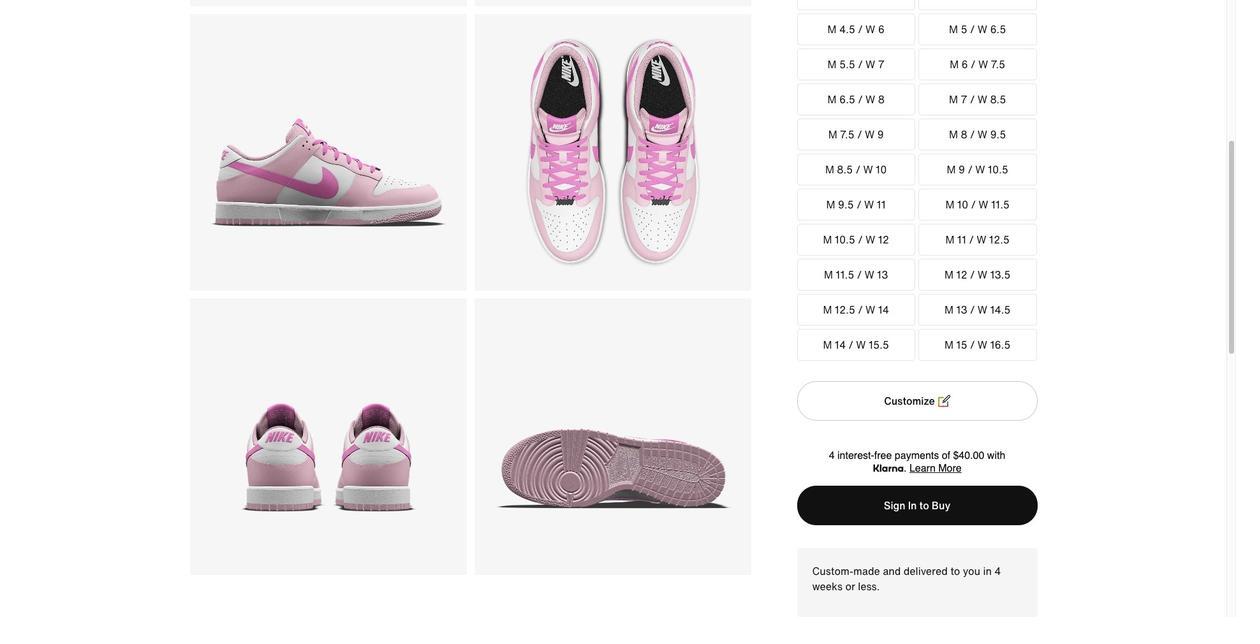 Task type: locate. For each thing, give the bounding box(es) containing it.
10 down m 7.5 / w 9
[[876, 162, 887, 177]]

w left 16.5
[[978, 338, 988, 353]]

/ down m 9.5 / w 11
[[858, 232, 863, 248]]

4
[[829, 451, 835, 462], [995, 564, 1001, 579]]

6.5
[[990, 22, 1006, 37], [840, 92, 855, 107]]

w
[[866, 22, 876, 37], [978, 22, 988, 37], [866, 57, 876, 72], [979, 57, 988, 72], [866, 92, 876, 107], [978, 92, 988, 107], [865, 127, 875, 142], [978, 127, 988, 142], [863, 162, 873, 177], [976, 162, 985, 177], [864, 197, 874, 213], [979, 197, 989, 213], [866, 232, 876, 248], [977, 232, 987, 248], [865, 267, 875, 283], [978, 267, 988, 283], [866, 303, 876, 318], [978, 303, 988, 318], [856, 338, 866, 353], [978, 338, 988, 353]]

/ left the 15.5
[[849, 338, 854, 353]]

0 horizontal spatial 14
[[835, 338, 846, 353]]

w down m 8.5 / w 10
[[864, 197, 874, 213]]

m up m 8.5 / w 10
[[829, 127, 838, 142]]

interest-
[[838, 451, 875, 462]]

/ right 5
[[970, 22, 975, 37]]

w for 14.5
[[978, 303, 988, 318]]

/ up m 12.5 / w 14
[[857, 267, 862, 283]]

/ for 6.5
[[858, 92, 863, 107]]

1 horizontal spatial 8
[[961, 127, 968, 142]]

to right in
[[920, 498, 929, 514]]

w for 12.5
[[977, 232, 987, 248]]

/ for 5.5
[[858, 57, 863, 72]]

8
[[878, 92, 885, 107], [961, 127, 968, 142]]

1 horizontal spatial 9
[[959, 162, 965, 177]]

/ up m 8.5 / w 10
[[858, 127, 862, 142]]

1 horizontal spatial 7.5
[[991, 57, 1006, 72]]

less.
[[858, 579, 880, 595]]

m down m 12.5 / w 14
[[823, 338, 832, 353]]

/ for 11
[[969, 232, 974, 248]]

w for 7.5
[[979, 57, 988, 72]]

/ left 13.5
[[970, 267, 975, 283]]

m 12 / w 13.5
[[945, 267, 1011, 283]]

w for 10.5
[[976, 162, 985, 177]]

0 horizontal spatial 11
[[877, 197, 886, 213]]

m for m 8 / w 9.5
[[949, 127, 958, 142]]

14 up the 15.5
[[878, 303, 889, 318]]

0 vertical spatial 12
[[878, 232, 889, 248]]

m up m 7 / w 8.5
[[950, 57, 959, 72]]

w left the 15.5
[[856, 338, 866, 353]]

12
[[878, 232, 889, 248], [956, 267, 968, 283]]

10.5 down m 8 / w 9.5 at right top
[[988, 162, 1009, 177]]

1 horizontal spatial 10.5
[[988, 162, 1009, 177]]

15.5
[[869, 338, 889, 353]]

m up m 14 / w 15.5
[[823, 303, 832, 318]]

9
[[878, 127, 884, 142], [959, 162, 965, 177]]

0 horizontal spatial 10
[[876, 162, 887, 177]]

w up m 7.5 / w 9
[[866, 92, 876, 107]]

m down m 10 / w 11.5
[[946, 232, 955, 248]]

m 9 / w 10.5
[[947, 162, 1009, 177]]

1 horizontal spatial 6
[[962, 57, 968, 72]]

/ up "m 9 / w 10.5"
[[970, 127, 975, 142]]

/ down m 7.5 / w 9
[[856, 162, 861, 177]]

9 up m 8.5 / w 10
[[878, 127, 884, 142]]

/ right 15
[[970, 338, 975, 353]]

1 horizontal spatial 11
[[957, 232, 967, 248]]

0 vertical spatial 13
[[877, 267, 888, 283]]

of
[[942, 451, 951, 462]]

1 horizontal spatial 12.5
[[989, 232, 1010, 248]]

14 down m 12.5 / w 14
[[835, 338, 846, 353]]

8.5
[[990, 92, 1006, 107], [837, 162, 853, 177]]

8.5 down m 7.5 / w 9
[[837, 162, 853, 177]]

12.5 up m 14 / w 15.5
[[835, 303, 855, 318]]

0 vertical spatial 6
[[878, 22, 885, 37]]

payments
[[895, 451, 939, 462]]

13 up m 12.5 / w 14
[[877, 267, 888, 283]]

/ for 6
[[971, 57, 976, 72]]

/ up m 8 / w 9.5 at right top
[[970, 92, 975, 107]]

m for m 11 / w 12.5
[[946, 232, 955, 248]]

/ for 7.5
[[858, 127, 862, 142]]

w down m 10 / w 11.5
[[977, 232, 987, 248]]

m for m 7.5 / w 9
[[829, 127, 838, 142]]

w down m 8 / w 9.5 at right top
[[976, 162, 985, 177]]

customize
[[884, 394, 935, 409]]

/ for 12.5
[[858, 303, 863, 318]]

w down m 6 / w 7.5
[[978, 92, 988, 107]]

1 horizontal spatial 10
[[957, 197, 969, 213]]

1 horizontal spatial 9.5
[[990, 127, 1006, 142]]

w left 13.5
[[978, 267, 988, 283]]

m left 15
[[945, 338, 954, 353]]

m left 5.5
[[828, 57, 837, 72]]

/ for 10
[[971, 197, 976, 213]]

with
[[988, 451, 1006, 462]]

0 vertical spatial 10
[[876, 162, 887, 177]]

m 11 / w 12.5
[[946, 232, 1010, 248]]

1 horizontal spatial 6.5
[[990, 22, 1006, 37]]

1 horizontal spatial 4
[[995, 564, 1001, 579]]

5
[[961, 22, 968, 37]]

w right '4.5'
[[866, 22, 876, 37]]

m for m 14 / w 15.5
[[823, 338, 832, 353]]

1 vertical spatial 6.5
[[840, 92, 855, 107]]

m up m 11.5 / w 13
[[823, 232, 832, 248]]

11 down m 8.5 / w 10
[[877, 197, 886, 213]]

0 vertical spatial 7.5
[[991, 57, 1006, 72]]

/ for 14
[[849, 338, 854, 353]]

7.5 up m 8.5 / w 10
[[840, 127, 855, 142]]

4 inside custom-made and delivered to you in 4 weeks or less.
[[995, 564, 1001, 579]]

buy
[[932, 498, 951, 514]]

0 vertical spatial 4
[[829, 451, 835, 462]]

0 horizontal spatial to
[[920, 498, 929, 514]]

m for m 5 / w 6.5
[[949, 22, 958, 37]]

0 horizontal spatial 4
[[829, 451, 835, 462]]

w down m 9.5 / w 11
[[866, 232, 876, 248]]

m up "m 9 / w 10.5"
[[949, 127, 958, 142]]

11 down m 10 / w 11.5
[[957, 232, 967, 248]]

5.5
[[840, 57, 855, 72]]

13 up 15
[[956, 303, 968, 318]]

1 horizontal spatial 13
[[956, 303, 968, 318]]

to inside custom-made and delivered to you in 4 weeks or less.
[[951, 564, 960, 579]]

0 horizontal spatial 13
[[877, 267, 888, 283]]

w up the 15.5
[[866, 303, 876, 318]]

1 vertical spatial 10
[[957, 197, 969, 213]]

/ left the '14.5'
[[970, 303, 975, 318]]

6.5 right 5
[[990, 22, 1006, 37]]

m up m 15 / w 16.5
[[945, 303, 954, 318]]

10 up m 11 / w 12.5
[[957, 197, 969, 213]]

custom-made and delivered to you in 4 weeks or less.
[[812, 564, 1001, 595]]

free
[[875, 451, 892, 462]]

m 15 / w 16.5
[[945, 338, 1011, 353]]

0 horizontal spatial 12
[[878, 232, 889, 248]]

m for m 11.5 / w 13
[[824, 267, 833, 283]]

0 horizontal spatial 11.5
[[836, 267, 855, 283]]

7 right 5.5
[[878, 57, 885, 72]]

7 up m 8 / w 9.5 at right top
[[961, 92, 968, 107]]

0 horizontal spatial 8.5
[[837, 162, 853, 177]]

0 vertical spatial to
[[920, 498, 929, 514]]

m up m 13 / w 14.5 at the right
[[945, 267, 954, 283]]

/ down m 10 / w 11.5
[[969, 232, 974, 248]]

w for 6.5
[[978, 22, 988, 37]]

w up m 11 / w 12.5
[[979, 197, 989, 213]]

0 horizontal spatial 6.5
[[840, 92, 855, 107]]

0 horizontal spatial 6
[[878, 22, 885, 37]]

m up m 12.5 / w 14
[[824, 267, 833, 283]]

4 right in
[[995, 564, 1001, 579]]

made
[[854, 564, 880, 579]]

in
[[983, 564, 992, 579]]

1 vertical spatial 14
[[835, 338, 846, 353]]

0 vertical spatial 11.5
[[991, 197, 1010, 213]]

6 right '4.5'
[[878, 22, 885, 37]]

m 10 / w 11.5
[[946, 197, 1010, 213]]

4 left interest-
[[829, 451, 835, 462]]

m left '4.5'
[[828, 22, 837, 37]]

/ right '4.5'
[[858, 22, 863, 37]]

4 inside the 4 interest-free payments of $40.00 with klarna . learn more
[[829, 451, 835, 462]]

w for 13.5
[[978, 267, 988, 283]]

/ for 12
[[970, 267, 975, 283]]

1 vertical spatial 6
[[962, 57, 968, 72]]

m up m 8 / w 9.5 at right top
[[949, 92, 958, 107]]

1 horizontal spatial 12
[[956, 267, 968, 283]]

1 vertical spatial 11
[[957, 232, 967, 248]]

8 up "m 9 / w 10.5"
[[961, 127, 968, 142]]

w left the '14.5'
[[978, 303, 988, 318]]

/ down m 8 / w 9.5 at right top
[[968, 162, 973, 177]]

w for 7
[[866, 57, 876, 72]]

0 horizontal spatial 9
[[878, 127, 884, 142]]

w up m 12.5 / w 14
[[865, 267, 875, 283]]

w up m 8.5 / w 10
[[865, 127, 875, 142]]

6
[[878, 22, 885, 37], [962, 57, 968, 72]]

9 down m 8 / w 9.5 at right top
[[959, 162, 965, 177]]

0 vertical spatial 8.5
[[990, 92, 1006, 107]]

14
[[878, 303, 889, 318], [835, 338, 846, 353]]

10
[[876, 162, 887, 177], [957, 197, 969, 213]]

w right 5
[[978, 22, 988, 37]]

w right 5.5
[[866, 57, 876, 72]]

to
[[920, 498, 929, 514], [951, 564, 960, 579]]

sign
[[884, 498, 906, 514]]

10.5 up m 11.5 / w 13
[[835, 232, 855, 248]]

menu bar
[[217, 0, 1010, 3]]

10.5
[[988, 162, 1009, 177], [835, 232, 855, 248]]

9.5 up "m 9 / w 10.5"
[[990, 127, 1006, 142]]

9.5 down m 8.5 / w 10
[[838, 197, 854, 213]]

1 vertical spatial 4
[[995, 564, 1001, 579]]

0 horizontal spatial 12.5
[[835, 303, 855, 318]]

w down m 7.5 / w 9
[[863, 162, 873, 177]]

1 horizontal spatial to
[[951, 564, 960, 579]]

m left 5
[[949, 22, 958, 37]]

/ right 5.5
[[858, 57, 863, 72]]

/ up m 7 / w 8.5
[[971, 57, 976, 72]]

11.5 up m 12.5 / w 14
[[836, 267, 855, 283]]

0 horizontal spatial 7
[[878, 57, 885, 72]]

m for m 12 / w 13.5
[[945, 267, 954, 283]]

/ up m 14 / w 15.5
[[858, 303, 863, 318]]

and
[[883, 564, 901, 579]]

0 horizontal spatial 9.5
[[838, 197, 854, 213]]

0 vertical spatial 6.5
[[990, 22, 1006, 37]]

8.5 down m 6 / w 7.5
[[990, 92, 1006, 107]]

/
[[858, 22, 863, 37], [970, 22, 975, 37], [858, 57, 863, 72], [971, 57, 976, 72], [858, 92, 863, 107], [970, 92, 975, 107], [858, 127, 862, 142], [970, 127, 975, 142], [856, 162, 861, 177], [968, 162, 973, 177], [857, 197, 862, 213], [971, 197, 976, 213], [858, 232, 863, 248], [969, 232, 974, 248], [857, 267, 862, 283], [970, 267, 975, 283], [858, 303, 863, 318], [970, 303, 975, 318], [849, 338, 854, 353], [970, 338, 975, 353]]

m for m 10 / w 11.5
[[946, 197, 955, 213]]

/ for 13
[[970, 303, 975, 318]]

12.5
[[989, 232, 1010, 248], [835, 303, 855, 318]]

m for m 5.5 / w 7
[[828, 57, 837, 72]]

delivered
[[904, 564, 948, 579]]

m up m 11 / w 12.5
[[946, 197, 955, 213]]

nike dunk low unlocked by you custom shoes image
[[190, 0, 467, 6], [474, 0, 751, 6], [190, 14, 467, 291], [474, 14, 751, 291], [190, 299, 467, 575], [474, 299, 751, 575]]

1 vertical spatial 10.5
[[835, 232, 855, 248]]

11.5 up m 11 / w 12.5
[[991, 197, 1010, 213]]

1 vertical spatial 8.5
[[837, 162, 853, 177]]

m for m 6 / w 7.5
[[950, 57, 959, 72]]

6 down 5
[[962, 57, 968, 72]]

m down m 7.5 / w 9
[[826, 162, 834, 177]]

0 vertical spatial 10.5
[[988, 162, 1009, 177]]

8 up m 7.5 / w 9
[[878, 92, 885, 107]]

0 vertical spatial 14
[[878, 303, 889, 318]]

/ up m 7.5 / w 9
[[858, 92, 863, 107]]

0 horizontal spatial 8
[[878, 92, 885, 107]]

m for m 4.5 / w 6
[[828, 22, 837, 37]]

w for 9
[[865, 127, 875, 142]]

w for 8.5
[[978, 92, 988, 107]]

klarna
[[873, 463, 904, 475]]

m down m 8.5 / w 10
[[827, 197, 835, 213]]

9.5
[[990, 127, 1006, 142], [838, 197, 854, 213]]

w up m 7 / w 8.5
[[979, 57, 988, 72]]

w for 9.5
[[978, 127, 988, 142]]

w up "m 9 / w 10.5"
[[978, 127, 988, 142]]

6.5 down 5.5
[[840, 92, 855, 107]]

0 vertical spatial 12.5
[[989, 232, 1010, 248]]

1 vertical spatial to
[[951, 564, 960, 579]]

m
[[828, 22, 837, 37], [949, 22, 958, 37], [828, 57, 837, 72], [950, 57, 959, 72], [828, 92, 837, 107], [949, 92, 958, 107], [829, 127, 838, 142], [949, 127, 958, 142], [826, 162, 834, 177], [947, 162, 956, 177], [827, 197, 835, 213], [946, 197, 955, 213], [823, 232, 832, 248], [946, 232, 955, 248], [824, 267, 833, 283], [945, 267, 954, 283], [823, 303, 832, 318], [945, 303, 954, 318], [823, 338, 832, 353], [945, 338, 954, 353]]

/ for 11.5
[[857, 267, 862, 283]]

13
[[877, 267, 888, 283], [956, 303, 968, 318]]

m down m 5.5 / w 7
[[828, 92, 837, 107]]

7.5 up m 7 / w 8.5
[[991, 57, 1006, 72]]

m down m 8 / w 9.5 at right top
[[947, 162, 956, 177]]

12 down m 9.5 / w 11
[[878, 232, 889, 248]]

12.5 up 13.5
[[989, 232, 1010, 248]]

to left you
[[951, 564, 960, 579]]

m 13 / w 14.5
[[945, 303, 1011, 318]]

/ for 7
[[970, 92, 975, 107]]

7
[[878, 57, 885, 72], [961, 92, 968, 107]]

/ down m 8.5 / w 10
[[857, 197, 862, 213]]

0 horizontal spatial 10.5
[[835, 232, 855, 248]]

1 horizontal spatial 7
[[961, 92, 968, 107]]

1 vertical spatial 7.5
[[840, 127, 855, 142]]

weeks
[[812, 579, 843, 595]]

11.5
[[991, 197, 1010, 213], [836, 267, 855, 283]]

/ for 10.5
[[858, 232, 863, 248]]

12 up m 13 / w 14.5 at the right
[[956, 267, 968, 283]]

11
[[877, 197, 886, 213], [957, 232, 967, 248]]

m 9.5 / w 11
[[827, 197, 886, 213]]

7.5
[[991, 57, 1006, 72], [840, 127, 855, 142]]

m for m 7 / w 8.5
[[949, 92, 958, 107]]

/ up m 11 / w 12.5
[[971, 197, 976, 213]]

m for m 8.5 / w 10
[[826, 162, 834, 177]]

1 vertical spatial 13
[[956, 303, 968, 318]]

m for m 12.5 / w 14
[[823, 303, 832, 318]]



Task type: vqa. For each thing, say whether or not it's contained in the screenshot.
the leftmost '12.5'
yes



Task type: describe. For each thing, give the bounding box(es) containing it.
15
[[956, 338, 968, 353]]

14.5
[[990, 303, 1011, 318]]

m 8 / w 9.5
[[949, 127, 1006, 142]]

w for 11
[[864, 197, 874, 213]]

m 12.5 / w 14
[[823, 303, 889, 318]]

m 11.5 / w 13
[[824, 267, 888, 283]]

m for m 9 / w 10.5
[[947, 162, 956, 177]]

0 vertical spatial 9
[[878, 127, 884, 142]]

1 vertical spatial 12.5
[[835, 303, 855, 318]]

/ for 9
[[968, 162, 973, 177]]

1 vertical spatial 11.5
[[836, 267, 855, 283]]

4 interest-free payments of $40.00 with klarna . learn more
[[829, 451, 1006, 475]]

m 4.5 / w 6
[[828, 22, 885, 37]]

16.5
[[990, 338, 1011, 353]]

m 7 / w 8.5
[[949, 92, 1006, 107]]

in
[[908, 498, 917, 514]]

1 vertical spatial 9.5
[[838, 197, 854, 213]]

1 vertical spatial 7
[[961, 92, 968, 107]]

m 7.5 / w 9
[[829, 127, 884, 142]]

.
[[904, 463, 907, 475]]

w for 14
[[866, 303, 876, 318]]

m 6 / w 7.5
[[950, 57, 1006, 72]]

4.5
[[840, 22, 855, 37]]

m for m 9.5 / w 11
[[827, 197, 835, 213]]

m 5 / w 6.5
[[949, 22, 1006, 37]]

/ for 8
[[970, 127, 975, 142]]

to inside button
[[920, 498, 929, 514]]

m 5.5 / w 7
[[828, 57, 885, 72]]

1 vertical spatial 12
[[956, 267, 968, 283]]

m 8.5 / w 10
[[826, 162, 887, 177]]

custom-
[[812, 564, 854, 579]]

/ for 4.5
[[858, 22, 863, 37]]

0 vertical spatial 11
[[877, 197, 886, 213]]

13.5
[[990, 267, 1011, 283]]

customize button
[[797, 382, 1038, 421]]

w for 15.5
[[856, 338, 866, 353]]

w for 6
[[866, 22, 876, 37]]

m for m 13 / w 14.5
[[945, 303, 954, 318]]

0 horizontal spatial 7.5
[[840, 127, 855, 142]]

$40.00
[[953, 451, 985, 462]]

m for m 10.5 / w 12
[[823, 232, 832, 248]]

/ for 15
[[970, 338, 975, 353]]

m 14 / w 15.5
[[823, 338, 889, 353]]

learn
[[910, 463, 936, 475]]

/ for 5
[[970, 22, 975, 37]]

w for 16.5
[[978, 338, 988, 353]]

you
[[963, 564, 981, 579]]

w for 12
[[866, 232, 876, 248]]

1 horizontal spatial 8.5
[[990, 92, 1006, 107]]

/ for 8.5
[[856, 162, 861, 177]]

w for 8
[[866, 92, 876, 107]]

0 vertical spatial 7
[[878, 57, 885, 72]]

0 vertical spatial 8
[[878, 92, 885, 107]]

learn more button
[[910, 463, 962, 475]]

more
[[939, 463, 962, 475]]

m 10.5 / w 12
[[823, 232, 889, 248]]

/ for 9.5
[[857, 197, 862, 213]]

m for m 6.5 / w 8
[[828, 92, 837, 107]]

or
[[846, 579, 855, 595]]

m for m 15 / w 16.5
[[945, 338, 954, 353]]

sign in to buy button
[[797, 486, 1038, 526]]

1 vertical spatial 9
[[959, 162, 965, 177]]

1 horizontal spatial 14
[[878, 303, 889, 318]]

1 horizontal spatial 11.5
[[991, 197, 1010, 213]]

m 6.5 / w 8
[[828, 92, 885, 107]]

w for 13
[[865, 267, 875, 283]]

w for 10
[[863, 162, 873, 177]]

0 vertical spatial 9.5
[[990, 127, 1006, 142]]

sign in to buy
[[884, 498, 951, 514]]

1 vertical spatial 8
[[961, 127, 968, 142]]

w for 11.5
[[979, 197, 989, 213]]



